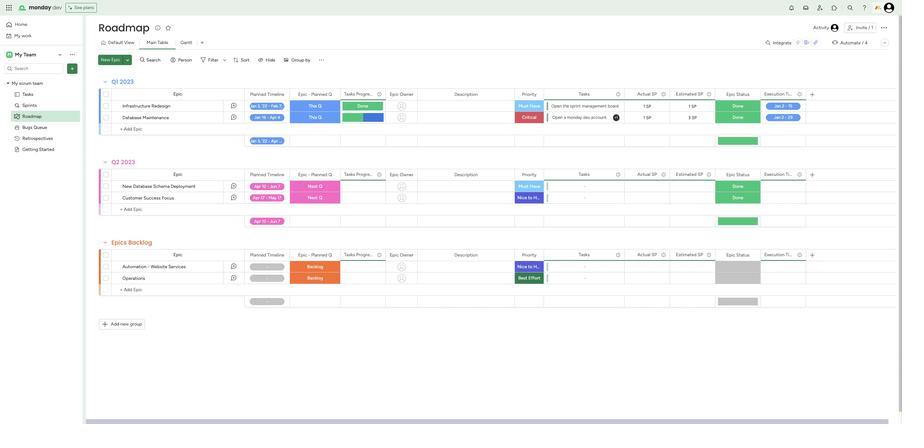 Task type: vqa. For each thing, say whether or not it's contained in the screenshot.
second Execution from the bottom of the page
yes



Task type: describe. For each thing, give the bounding box(es) containing it.
arrow down image
[[221, 56, 229, 64]]

sprints
[[22, 103, 37, 108]]

1 actual sp field from the top
[[636, 91, 659, 98]]

1 nice to have from the top
[[518, 195, 545, 201]]

2 epic - planned q field from the top
[[297, 171, 334, 179]]

3 epic status field from the top
[[726, 252, 752, 259]]

1 status from the top
[[737, 92, 750, 97]]

actual sp for q2 2023
[[638, 172, 658, 177]]

scrum
[[19, 81, 32, 86]]

automation - website services
[[123, 264, 186, 270]]

group
[[130, 322, 142, 327]]

3 description field from the top
[[453, 252, 480, 259]]

operations
[[123, 276, 145, 282]]

1 + add epic text field from the top
[[115, 126, 242, 133]]

0 horizontal spatial dev
[[52, 4, 62, 11]]

1 must from the top
[[519, 103, 529, 109]]

main table button
[[139, 38, 176, 48]]

schema
[[153, 184, 170, 189]]

deployment
[[171, 184, 196, 189]]

epics
[[112, 239, 127, 247]]

1 description field from the top
[[453, 91, 480, 98]]

progress for second the tasks progress field from the top
[[357, 172, 374, 177]]

1 this q from the top
[[309, 103, 322, 109]]

actual sp field for q2 2023
[[636, 171, 659, 178]]

board
[[608, 104, 619, 109]]

critical
[[523, 115, 537, 120]]

gantt button
[[176, 38, 197, 48]]

m
[[7, 52, 11, 57]]

sort button
[[231, 55, 254, 65]]

2 nice from the top
[[518, 264, 527, 270]]

actual sp for epics backlog
[[638, 252, 658, 258]]

1 tasks field from the top
[[578, 91, 592, 98]]

2 epic - planned q from the top
[[299, 172, 332, 178]]

3 planned timeline from the top
[[250, 253, 285, 258]]

execution timeline for first execution timeline field from the top of the page
[[765, 91, 803, 97]]

Roadmap field
[[97, 20, 151, 35]]

column information image for first the tasks progress field from the bottom of the page
[[377, 253, 382, 258]]

1 estimated from the top
[[677, 91, 697, 97]]

1 vertical spatial monday
[[568, 115, 583, 120]]

1 owner from the top
[[400, 92, 414, 97]]

maintenance
[[143, 115, 169, 121]]

estimated for backlog
[[677, 252, 697, 258]]

select product image
[[6, 5, 12, 11]]

show board description image
[[154, 25, 162, 31]]

effort
[[529, 276, 541, 281]]

3 epic status from the top
[[727, 253, 750, 258]]

column information image for 3rd execution timeline field from the top of the page
[[798, 253, 803, 258]]

my scrum team
[[12, 81, 43, 86]]

2 epic status field from the top
[[726, 171, 752, 179]]

1 execution timeline field from the top
[[764, 91, 803, 98]]

invite / 1 button
[[845, 23, 877, 33]]

priority field for epics backlog
[[521, 252, 539, 259]]

see plans button
[[66, 3, 97, 13]]

redesign
[[152, 103, 170, 109]]

2023 for q2 2023
[[121, 158, 135, 166]]

team
[[33, 81, 43, 86]]

automate
[[841, 40, 862, 46]]

angle down image
[[126, 58, 129, 62]]

2023 for q1 2023
[[120, 78, 134, 86]]

collapse board header image
[[883, 40, 888, 45]]

priority for backlog
[[523, 253, 537, 258]]

4
[[866, 40, 869, 46]]

plans
[[83, 5, 94, 10]]

my for my scrum team
[[12, 81, 18, 86]]

automation
[[123, 264, 147, 270]]

automate / 4
[[841, 40, 869, 46]]

column information image for first execution timeline field from the top of the page
[[798, 92, 803, 97]]

best effort
[[519, 276, 541, 281]]

workspace selection element
[[6, 51, 37, 59]]

group by button
[[281, 55, 315, 65]]

team
[[23, 51, 36, 58]]

2 this q from the top
[[309, 115, 322, 120]]

3
[[689, 115, 691, 120]]

q1 2023
[[112, 78, 134, 86]]

3 sp
[[689, 115, 697, 120]]

monday dev
[[29, 4, 62, 11]]

focus
[[162, 196, 174, 201]]

default view
[[108, 40, 134, 45]]

home
[[15, 22, 27, 27]]

open for open a monday dev account
[[553, 115, 563, 120]]

v2 search image
[[140, 56, 145, 64]]

3 planned timeline field from the top
[[249, 252, 286, 259]]

2 priority from the top
[[523, 172, 537, 178]]

2 nice to have from the top
[[518, 264, 545, 270]]

1 epic owner field from the top
[[389, 91, 415, 98]]

3 status from the top
[[737, 253, 750, 258]]

1 epic status field from the top
[[726, 91, 752, 98]]

column information image for 2nd tasks field from the top of the page
[[616, 172, 621, 177]]

best
[[519, 276, 528, 281]]

table
[[158, 40, 168, 45]]

caret down image
[[7, 81, 9, 86]]

3 epic - planned q from the top
[[299, 253, 332, 258]]

0 vertical spatial monday
[[29, 4, 51, 11]]

2 planned timeline from the top
[[250, 172, 285, 178]]

by
[[306, 57, 311, 63]]

tasks progress for 1st the tasks progress field
[[344, 91, 374, 97]]

default view button
[[98, 38, 139, 48]]

column information image for 1st estimated sp field from the top of the page
[[707, 92, 712, 97]]

1 tasks progress field from the top
[[343, 91, 376, 98]]

2 description field from the top
[[453, 171, 480, 179]]

my for my work
[[14, 33, 21, 38]]

add new group button
[[99, 319, 145, 330]]

1 estimated sp field from the top
[[675, 91, 705, 98]]

Search field
[[145, 55, 164, 65]]

new
[[120, 322, 129, 327]]

a
[[564, 115, 567, 120]]

1 vertical spatial database
[[133, 184, 152, 189]]

add
[[111, 322, 119, 327]]

the
[[563, 104, 570, 109]]

2 status from the top
[[737, 172, 750, 178]]

1 epic status from the top
[[727, 92, 750, 97]]

integrate
[[774, 40, 792, 46]]

work
[[22, 33, 31, 38]]

1 actual sp from the top
[[638, 91, 658, 97]]

menu image
[[318, 57, 325, 63]]

2 tasks progress field from the top
[[343, 171, 376, 178]]

estimated sp field for epics backlog
[[675, 252, 705, 259]]

2 next q from the top
[[308, 195, 323, 201]]

1 must have from the top
[[519, 103, 541, 109]]

description for first description field from the top
[[455, 92, 478, 97]]

estimated sp field for q2 2023
[[675, 171, 705, 178]]

+ Add Epic text field
[[115, 206, 242, 214]]

new epic button
[[98, 55, 123, 65]]

estimated for 2023
[[677, 172, 697, 177]]

person
[[178, 57, 192, 63]]

see plans
[[74, 5, 94, 10]]

column information image for first tasks field from the top of the page
[[616, 92, 621, 97]]

Q2 2023 field
[[110, 158, 137, 167]]

2 epic owner field from the top
[[389, 171, 415, 179]]

0 vertical spatial database
[[123, 115, 142, 121]]

1 epic - planned q field from the top
[[297, 91, 334, 98]]

management
[[582, 104, 607, 109]]

my work button
[[4, 31, 70, 41]]

2 must from the top
[[519, 184, 529, 189]]

getting started
[[22, 147, 54, 152]]

1 estimated sp from the top
[[677, 91, 704, 97]]

main
[[147, 40, 157, 45]]

q1
[[112, 78, 118, 86]]

infrastructure
[[123, 103, 151, 109]]

my work
[[14, 33, 31, 38]]

2 must have from the top
[[519, 184, 541, 189]]

my team
[[15, 51, 36, 58]]

new epic
[[101, 57, 120, 63]]

/ for 4
[[863, 40, 865, 46]]

add to favorites image
[[165, 24, 172, 31]]

actual sp field for epics backlog
[[636, 252, 659, 259]]

priority for 2023
[[523, 92, 537, 97]]

tasks progress for first the tasks progress field from the bottom of the page
[[344, 252, 374, 258]]

person button
[[168, 55, 196, 65]]

website
[[151, 264, 167, 270]]

roadmap inside 'list box'
[[22, 114, 42, 119]]

1 actual from the top
[[638, 91, 651, 97]]

bugs
[[22, 125, 32, 130]]

epics backlog
[[112, 239, 152, 247]]

services
[[169, 264, 186, 270]]

invite / 1
[[857, 25, 874, 30]]

Search in workspace field
[[14, 65, 54, 72]]

sprint
[[571, 104, 581, 109]]

notifications image
[[789, 5, 796, 11]]

1 next from the top
[[308, 184, 318, 189]]

success
[[144, 196, 161, 201]]

retrospectives
[[22, 136, 53, 141]]

execution for second execution timeline field
[[765, 172, 785, 177]]

3 epic owner field from the top
[[389, 252, 415, 259]]

queue
[[34, 125, 47, 130]]

group
[[292, 57, 305, 63]]

activity
[[814, 25, 830, 30]]



Task type: locate. For each thing, give the bounding box(es) containing it.
1 vertical spatial open
[[553, 115, 563, 120]]

0 vertical spatial description
[[455, 92, 478, 97]]

actual for epics backlog
[[638, 252, 651, 258]]

my inside 'list box'
[[12, 81, 18, 86]]

have
[[530, 103, 541, 109], [530, 184, 541, 189], [534, 195, 545, 201], [534, 264, 545, 270]]

this
[[309, 103, 317, 109], [309, 115, 317, 120]]

workspace image
[[6, 51, 13, 58]]

description
[[455, 92, 478, 97], [455, 172, 478, 178], [455, 253, 478, 258]]

1 vertical spatial my
[[15, 51, 22, 58]]

0 vertical spatial roadmap
[[99, 20, 150, 35]]

3 owner from the top
[[400, 253, 414, 258]]

2 vertical spatial tasks progress field
[[343, 252, 376, 259]]

q2 2023
[[112, 158, 135, 166]]

2 vertical spatial actual
[[638, 252, 651, 258]]

Epics Backlog field
[[110, 239, 154, 247]]

+ add epic text field down maintenance
[[115, 126, 242, 133]]

execution for 3rd execution timeline field from the top of the page
[[765, 252, 785, 258]]

timeline
[[786, 91, 803, 97], [268, 92, 285, 97], [786, 172, 803, 177], [268, 172, 285, 178], [786, 252, 803, 258], [268, 253, 285, 258]]

search everything image
[[848, 5, 854, 11]]

1 to from the top
[[529, 195, 533, 201]]

execution for first execution timeline field from the top of the page
[[765, 91, 785, 97]]

0 vertical spatial public board image
[[14, 91, 20, 97]]

0 vertical spatial priority field
[[521, 91, 539, 98]]

0 vertical spatial tasks field
[[578, 91, 592, 98]]

2 vertical spatial description field
[[453, 252, 480, 259]]

/
[[869, 25, 871, 30], [863, 40, 865, 46]]

3 estimated sp field from the top
[[675, 252, 705, 259]]

database up 'customer success focus' at the left
[[133, 184, 152, 189]]

1 vertical spatial must have
[[519, 184, 541, 189]]

1 vertical spatial progress
[[357, 172, 374, 177]]

0 vertical spatial epic status field
[[726, 91, 752, 98]]

0 vertical spatial description field
[[453, 91, 480, 98]]

options image
[[881, 24, 889, 31], [69, 65, 76, 72]]

2 vertical spatial epic owner
[[390, 253, 414, 258]]

2 execution timeline from the top
[[765, 172, 803, 177]]

3 epic - planned q field from the top
[[297, 252, 334, 259]]

2 this from the top
[[309, 115, 317, 120]]

epic status
[[727, 92, 750, 97], [727, 172, 750, 178], [727, 253, 750, 258]]

inbox image
[[803, 5, 810, 11]]

3 execution timeline field from the top
[[764, 252, 803, 259]]

execution timeline for second execution timeline field
[[765, 172, 803, 177]]

option
[[0, 78, 83, 79]]

3 estimated sp from the top
[[677, 252, 704, 258]]

see
[[74, 5, 82, 10]]

roadmap down sprints
[[22, 114, 42, 119]]

1 vertical spatial must
[[519, 184, 529, 189]]

1 vertical spatial options image
[[69, 65, 76, 72]]

1 description from the top
[[455, 92, 478, 97]]

getting
[[22, 147, 38, 152]]

estimated
[[677, 91, 697, 97], [677, 172, 697, 177], [677, 252, 697, 258]]

column information image for 1st the tasks progress field
[[377, 92, 382, 97]]

public board image for tasks
[[14, 91, 20, 97]]

1 vertical spatial execution timeline
[[765, 172, 803, 177]]

column information image
[[377, 92, 382, 97], [616, 92, 621, 97], [707, 92, 712, 97], [798, 92, 803, 97], [616, 172, 621, 177], [377, 253, 382, 258], [798, 253, 803, 258]]

1 vertical spatial /
[[863, 40, 865, 46]]

1 priority from the top
[[523, 92, 537, 97]]

+ Add Epic text field
[[115, 126, 242, 133], [115, 286, 242, 294]]

1 vertical spatial epic status
[[727, 172, 750, 178]]

open left a
[[553, 115, 563, 120]]

new database schema deployment
[[123, 184, 196, 189]]

epic owner for second epic owner field
[[390, 172, 414, 178]]

monday right a
[[568, 115, 583, 120]]

sp
[[652, 91, 658, 97], [698, 91, 704, 97], [647, 104, 652, 109], [692, 104, 697, 109], [647, 115, 652, 120], [692, 115, 697, 120], [652, 172, 658, 177], [698, 172, 704, 177], [652, 252, 658, 258], [698, 252, 704, 258]]

main table
[[147, 40, 168, 45]]

2 execution from the top
[[765, 172, 785, 177]]

bugs queue
[[22, 125, 47, 130]]

customer
[[123, 196, 143, 201]]

workspace options image
[[69, 51, 76, 58]]

0 vertical spatial this
[[309, 103, 317, 109]]

1 vertical spatial dev
[[584, 115, 591, 120]]

1 vertical spatial estimated
[[677, 172, 697, 177]]

new down default
[[101, 57, 110, 63]]

my for my team
[[15, 51, 22, 58]]

0 vertical spatial priority
[[523, 92, 537, 97]]

my right "workspace" icon
[[15, 51, 22, 58]]

customer success focus
[[123, 196, 174, 201]]

-
[[309, 92, 310, 97], [309, 172, 310, 178], [585, 184, 586, 189], [585, 196, 586, 200], [309, 253, 310, 258], [148, 264, 150, 270], [585, 265, 586, 270], [585, 276, 586, 281]]

q
[[329, 92, 332, 97], [318, 103, 322, 109], [318, 115, 322, 120], [329, 172, 332, 178], [319, 184, 323, 189], [319, 195, 323, 201], [329, 253, 332, 258]]

account
[[592, 115, 607, 120]]

1 horizontal spatial dev
[[584, 115, 591, 120]]

0 horizontal spatial monday
[[29, 4, 51, 11]]

tasks progress for second the tasks progress field from the top
[[344, 172, 374, 177]]

dev down open the sprint management board
[[584, 115, 591, 120]]

1 horizontal spatial new
[[123, 184, 132, 189]]

0 vertical spatial progress
[[357, 91, 374, 97]]

estimated sp for backlog
[[677, 252, 704, 258]]

0 horizontal spatial new
[[101, 57, 110, 63]]

0 horizontal spatial /
[[863, 40, 865, 46]]

help image
[[862, 5, 869, 11]]

0 vertical spatial tasks progress
[[344, 91, 374, 97]]

0 vertical spatial epic - planned q field
[[297, 91, 334, 98]]

0 vertical spatial + add epic text field
[[115, 126, 242, 133]]

Q1 2023 field
[[110, 78, 136, 86]]

nice to have
[[518, 195, 545, 201], [518, 264, 545, 270]]

must have
[[519, 103, 541, 109], [519, 184, 541, 189]]

0 vertical spatial epic status
[[727, 92, 750, 97]]

1 planned timeline field from the top
[[249, 91, 286, 98]]

0 vertical spatial estimated sp field
[[675, 91, 705, 98]]

invite members image
[[818, 5, 824, 11]]

1 vertical spatial public board image
[[14, 146, 20, 153]]

1 tasks progress from the top
[[344, 91, 374, 97]]

Description field
[[453, 91, 480, 98], [453, 171, 480, 179], [453, 252, 480, 259]]

new inside button
[[101, 57, 110, 63]]

priority
[[523, 92, 537, 97], [523, 172, 537, 178], [523, 253, 537, 258]]

add view image
[[201, 40, 204, 45]]

epic owner for 1st epic owner field from the top of the page
[[390, 92, 414, 97]]

new up customer
[[123, 184, 132, 189]]

q2
[[112, 158, 120, 166]]

nice
[[518, 195, 527, 201], [518, 264, 527, 270]]

2 tasks field from the top
[[578, 171, 592, 178]]

Actual SP field
[[636, 91, 659, 98], [636, 171, 659, 178], [636, 252, 659, 259]]

autopilot image
[[833, 38, 839, 47]]

2023 right q2 on the top
[[121, 158, 135, 166]]

1 priority field from the top
[[521, 91, 539, 98]]

epic owner
[[390, 92, 414, 97], [390, 172, 414, 178], [390, 253, 414, 258]]

default
[[108, 40, 123, 45]]

0 vertical spatial planned timeline field
[[249, 91, 286, 98]]

2 vertical spatial estimated sp
[[677, 252, 704, 258]]

2 owner from the top
[[400, 172, 414, 178]]

2 vertical spatial execution
[[765, 252, 785, 258]]

1 vertical spatial description
[[455, 172, 478, 178]]

2 next from the top
[[308, 195, 318, 201]]

3 priority from the top
[[523, 253, 537, 258]]

open left the
[[552, 104, 562, 109]]

1 vertical spatial priority
[[523, 172, 537, 178]]

gantt
[[181, 40, 192, 45]]

progress
[[357, 91, 374, 97], [357, 172, 374, 177], [357, 252, 374, 258]]

+ add epic text field down the services
[[115, 286, 242, 294]]

description for second description field from the bottom of the page
[[455, 172, 478, 178]]

1 horizontal spatial options image
[[881, 24, 889, 31]]

1 vertical spatial backlog
[[307, 264, 323, 270]]

1 vertical spatial owner
[[400, 172, 414, 178]]

2 planned timeline field from the top
[[249, 171, 286, 179]]

progress for first the tasks progress field from the bottom of the page
[[357, 252, 374, 258]]

3 actual sp from the top
[[638, 252, 658, 258]]

Epic - Planned Q field
[[297, 91, 334, 98], [297, 171, 334, 179], [297, 252, 334, 259]]

done
[[358, 103, 368, 109], [733, 103, 744, 109], [733, 115, 744, 120], [733, 184, 744, 189], [733, 195, 744, 201]]

execution
[[765, 91, 785, 97], [765, 172, 785, 177], [765, 252, 785, 258]]

0 vertical spatial next q
[[308, 184, 323, 189]]

3 actual sp field from the top
[[636, 252, 659, 259]]

status
[[737, 92, 750, 97], [737, 172, 750, 178], [737, 253, 750, 258]]

2 vertical spatial planned timeline field
[[249, 252, 286, 259]]

2 vertical spatial status
[[737, 253, 750, 258]]

open the sprint management board
[[552, 104, 619, 109]]

/ left 4
[[863, 40, 865, 46]]

filter
[[208, 57, 219, 63]]

dapulse integrations image
[[766, 40, 771, 45]]

2 vertical spatial description
[[455, 253, 478, 258]]

database
[[123, 115, 142, 121], [133, 184, 152, 189]]

monday up home button on the left of the page
[[29, 4, 51, 11]]

2 vertical spatial priority field
[[521, 252, 539, 259]]

1 vertical spatial this
[[309, 115, 317, 120]]

2 epic owner from the top
[[390, 172, 414, 178]]

0 vertical spatial open
[[552, 104, 562, 109]]

public board image left getting
[[14, 146, 20, 153]]

estimated sp for 2023
[[677, 172, 704, 177]]

0 vertical spatial this q
[[309, 103, 322, 109]]

2 actual sp field from the top
[[636, 171, 659, 178]]

actual sp
[[638, 91, 658, 97], [638, 172, 658, 177], [638, 252, 658, 258]]

database maintenance
[[123, 115, 169, 121]]

roadmap
[[99, 20, 150, 35], [22, 114, 42, 119]]

public board image for getting started
[[14, 146, 20, 153]]

group by
[[292, 57, 311, 63]]

1 vertical spatial execution timeline field
[[764, 171, 803, 178]]

backlog inside epics backlog field
[[128, 239, 152, 247]]

1 planned timeline from the top
[[250, 92, 285, 97]]

2 vertical spatial backlog
[[307, 276, 323, 281]]

1 sp
[[644, 104, 652, 109], [689, 104, 697, 109], [644, 115, 652, 120]]

2 vertical spatial execution timeline
[[765, 252, 803, 258]]

public board image down scrum
[[14, 91, 20, 97]]

1 epic - planned q from the top
[[299, 92, 332, 97]]

sort
[[241, 57, 250, 63]]

started
[[39, 147, 54, 152]]

0 vertical spatial planned timeline
[[250, 92, 285, 97]]

2 description from the top
[[455, 172, 478, 178]]

dev left see
[[52, 4, 62, 11]]

3 tasks field from the top
[[578, 252, 592, 259]]

add new group
[[111, 322, 142, 327]]

0 vertical spatial execution timeline field
[[764, 91, 803, 98]]

0 vertical spatial actual sp field
[[636, 91, 659, 98]]

1
[[872, 25, 874, 30], [644, 104, 646, 109], [689, 104, 691, 109], [644, 115, 646, 120]]

2 estimated sp from the top
[[677, 172, 704, 177]]

2 actual sp from the top
[[638, 172, 658, 177]]

0 vertical spatial epic - planned q
[[299, 92, 332, 97]]

1 this from the top
[[309, 103, 317, 109]]

1 vertical spatial planned timeline
[[250, 172, 285, 178]]

dev
[[52, 4, 62, 11], [584, 115, 591, 120]]

1 vertical spatial nice to have
[[518, 264, 545, 270]]

2 vertical spatial actual sp field
[[636, 252, 659, 259]]

2 estimated sp field from the top
[[675, 171, 705, 178]]

new for new epic
[[101, 57, 110, 63]]

Tasks field
[[578, 91, 592, 98], [578, 171, 592, 178], [578, 252, 592, 259]]

/ inside button
[[869, 25, 871, 30]]

2023 right q1 at the left top of the page
[[120, 78, 134, 86]]

2 tasks progress from the top
[[344, 172, 374, 177]]

epic
[[111, 57, 120, 63], [174, 91, 183, 97], [299, 92, 307, 97], [390, 92, 399, 97], [727, 92, 736, 97], [174, 172, 183, 177], [299, 172, 307, 178], [390, 172, 399, 178], [727, 172, 736, 178], [174, 252, 183, 258], [299, 253, 307, 258], [390, 253, 399, 258], [727, 253, 736, 258]]

1 vertical spatial roadmap
[[22, 114, 42, 119]]

public board image
[[14, 91, 20, 97], [14, 146, 20, 153]]

2 vertical spatial epic - planned q
[[299, 253, 332, 258]]

options image down workspace options image
[[69, 65, 76, 72]]

new for new database schema deployment
[[123, 184, 132, 189]]

Planned Timeline field
[[249, 91, 286, 98], [249, 171, 286, 179], [249, 252, 286, 259]]

3 progress from the top
[[357, 252, 374, 258]]

options image up collapse board header icon
[[881, 24, 889, 31]]

1 nice from the top
[[518, 195, 527, 201]]

1 vertical spatial estimated sp field
[[675, 171, 705, 178]]

/ for 1
[[869, 25, 871, 30]]

2 + add epic text field from the top
[[115, 286, 242, 294]]

hide button
[[256, 55, 279, 65]]

3 actual from the top
[[638, 252, 651, 258]]

2 vertical spatial epic owner field
[[389, 252, 415, 259]]

open a monday dev account
[[553, 115, 607, 120]]

epic inside button
[[111, 57, 120, 63]]

to
[[529, 195, 533, 201], [529, 264, 533, 270]]

2 priority field from the top
[[521, 171, 539, 179]]

3 execution from the top
[[765, 252, 785, 258]]

view
[[124, 40, 134, 45]]

Epic Status field
[[726, 91, 752, 98], [726, 171, 752, 179], [726, 252, 752, 259]]

2 vertical spatial progress
[[357, 252, 374, 258]]

1 inside "invite / 1" button
[[872, 25, 874, 30]]

home button
[[4, 19, 70, 30]]

apps image
[[832, 5, 838, 11]]

activity button
[[812, 23, 842, 33]]

execution timeline for 3rd execution timeline field from the top of the page
[[765, 252, 803, 258]]

tasks inside 'list box'
[[22, 92, 33, 97]]

1 horizontal spatial /
[[869, 25, 871, 30]]

3 estimated from the top
[[677, 252, 697, 258]]

Tasks Progress field
[[343, 91, 376, 98], [343, 171, 376, 178], [343, 252, 376, 259]]

1 vertical spatial description field
[[453, 171, 480, 179]]

0 vertical spatial dev
[[52, 4, 62, 11]]

priority field for q1 2023
[[521, 91, 539, 98]]

2 vertical spatial execution timeline field
[[764, 252, 803, 259]]

2 to from the top
[[529, 264, 533, 270]]

Priority field
[[521, 91, 539, 98], [521, 171, 539, 179], [521, 252, 539, 259]]

1 execution timeline from the top
[[765, 91, 803, 97]]

1 vertical spatial epic - planned q
[[299, 172, 332, 178]]

0 vertical spatial owner
[[400, 92, 414, 97]]

owner
[[400, 92, 414, 97], [400, 172, 414, 178], [400, 253, 414, 258]]

this q
[[309, 103, 322, 109], [309, 115, 322, 120]]

invite
[[857, 25, 868, 30]]

3 epic owner from the top
[[390, 253, 414, 258]]

my left work
[[14, 33, 21, 38]]

2 vertical spatial priority
[[523, 253, 537, 258]]

my inside button
[[14, 33, 21, 38]]

list box containing my scrum team
[[0, 77, 83, 243]]

2 vertical spatial estimated
[[677, 252, 697, 258]]

progress for 1st the tasks progress field
[[357, 91, 374, 97]]

1 public board image from the top
[[14, 91, 20, 97]]

1 vertical spatial status
[[737, 172, 750, 178]]

Execution Timeline field
[[764, 91, 803, 98], [764, 171, 803, 178], [764, 252, 803, 259]]

epic owner for third epic owner field from the top of the page
[[390, 253, 414, 258]]

Estimated SP field
[[675, 91, 705, 98], [675, 171, 705, 178], [675, 252, 705, 259]]

2 vertical spatial owner
[[400, 253, 414, 258]]

description for 3rd description field from the top of the page
[[455, 253, 478, 258]]

2 epic status from the top
[[727, 172, 750, 178]]

actual for q2 2023
[[638, 172, 651, 177]]

3 description from the top
[[455, 253, 478, 258]]

2 vertical spatial tasks field
[[578, 252, 592, 259]]

1 next q from the top
[[308, 184, 323, 189]]

infrastructure redesign
[[123, 103, 170, 109]]

0 vertical spatial actual
[[638, 91, 651, 97]]

0 vertical spatial next
[[308, 184, 318, 189]]

1 vertical spatial epic status field
[[726, 171, 752, 179]]

my
[[14, 33, 21, 38], [15, 51, 22, 58], [12, 81, 18, 86]]

my inside workspace selection element
[[15, 51, 22, 58]]

open for open the sprint management board
[[552, 104, 562, 109]]

2 execution timeline field from the top
[[764, 171, 803, 178]]

1 horizontal spatial roadmap
[[99, 20, 150, 35]]

0 vertical spatial tasks progress field
[[343, 91, 376, 98]]

Epic Owner field
[[389, 91, 415, 98], [389, 171, 415, 179], [389, 252, 415, 259]]

column information image
[[662, 92, 667, 97], [377, 172, 382, 177], [662, 172, 667, 177], [707, 172, 712, 177], [798, 172, 803, 177], [616, 253, 621, 258], [662, 253, 667, 258], [707, 253, 712, 258]]

0 vertical spatial nice
[[518, 195, 527, 201]]

my right caret down image
[[12, 81, 18, 86]]

1 epic owner from the top
[[390, 92, 414, 97]]

2 public board image from the top
[[14, 146, 20, 153]]

1 vertical spatial this q
[[309, 115, 322, 120]]

hide
[[266, 57, 276, 63]]

planned
[[250, 92, 266, 97], [312, 92, 328, 97], [250, 172, 266, 178], [312, 172, 328, 178], [250, 253, 266, 258], [312, 253, 328, 258]]

filter button
[[198, 55, 229, 65]]

2 progress from the top
[[357, 172, 374, 177]]

1 vertical spatial execution
[[765, 172, 785, 177]]

3 execution timeline from the top
[[765, 252, 803, 258]]

1 vertical spatial planned timeline field
[[249, 171, 286, 179]]

backlog
[[128, 239, 152, 247], [307, 264, 323, 270], [307, 276, 323, 281]]

list box
[[0, 77, 83, 243]]

next q
[[308, 184, 323, 189], [308, 195, 323, 201]]

/ right invite at the right top
[[869, 25, 871, 30]]

1 vertical spatial next
[[308, 195, 318, 201]]

2 vertical spatial my
[[12, 81, 18, 86]]

2 vertical spatial tasks progress
[[344, 252, 374, 258]]

2 actual from the top
[[638, 172, 651, 177]]

0 vertical spatial epic owner field
[[389, 91, 415, 98]]

roadmap up default view
[[99, 20, 150, 35]]

1 vertical spatial epic owner field
[[389, 171, 415, 179]]

3 tasks progress field from the top
[[343, 252, 376, 259]]

2 vertical spatial epic - planned q field
[[297, 252, 334, 259]]

2 estimated from the top
[[677, 172, 697, 177]]

0 vertical spatial execution timeline
[[765, 91, 803, 97]]

0 vertical spatial options image
[[881, 24, 889, 31]]

database down infrastructure on the top left of page
[[123, 115, 142, 121]]

maria williams image
[[885, 3, 895, 13]]

3 priority field from the top
[[521, 252, 539, 259]]

1 execution from the top
[[765, 91, 785, 97]]

open
[[552, 104, 562, 109], [553, 115, 563, 120]]

1 vertical spatial actual
[[638, 172, 651, 177]]

0 vertical spatial epic owner
[[390, 92, 414, 97]]

0 vertical spatial must
[[519, 103, 529, 109]]

1 vertical spatial actual sp field
[[636, 171, 659, 178]]

1 progress from the top
[[357, 91, 374, 97]]



